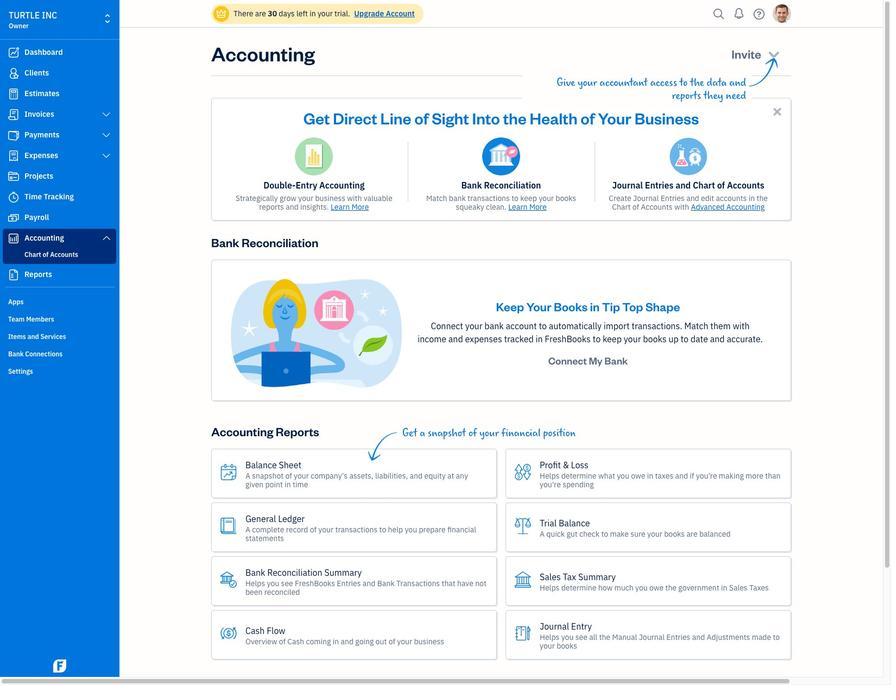 Task type: vqa. For each thing, say whether or not it's contained in the screenshot.


Task type: locate. For each thing, give the bounding box(es) containing it.
owe right much
[[650, 583, 664, 592]]

1 horizontal spatial business
[[414, 636, 444, 646]]

get for get a snapshot of your financial position
[[403, 427, 417, 440]]

1 horizontal spatial keep
[[603, 334, 622, 344]]

chevron large down image
[[101, 152, 111, 160], [101, 234, 111, 242]]

reconciliation up reconciled
[[267, 567, 323, 578]]

your inside trial balance a quick gut check to make sure your books are balanced
[[648, 529, 663, 539]]

reconciliation up match bank transactions to keep your books squeaky clean.
[[484, 180, 541, 191]]

invoices link
[[3, 105, 116, 124]]

1 horizontal spatial balance
[[559, 518, 590, 528]]

of
[[415, 108, 429, 128], [581, 108, 595, 128], [717, 180, 725, 191], [633, 202, 639, 212], [43, 250, 49, 259], [469, 427, 477, 440], [285, 471, 292, 481], [310, 525, 317, 534], [279, 636, 286, 646], [389, 636, 395, 646]]

1 horizontal spatial owe
[[650, 583, 664, 592]]

snapshot inside balance sheet a snapshot of your company's assets, liabilities, and equity at any given point in time
[[252, 471, 284, 481]]

a for general ledger
[[246, 525, 250, 534]]

0 vertical spatial keep
[[521, 193, 537, 203]]

2 learn from the left
[[509, 202, 528, 212]]

with left 'valuable'
[[347, 193, 362, 203]]

bank inside button
[[605, 354, 628, 367]]

1 horizontal spatial freshbooks
[[545, 334, 591, 344]]

more right insights.
[[352, 202, 369, 212]]

1 vertical spatial bank reconciliation
[[211, 235, 319, 250]]

chevron large down image inside accounting link
[[101, 234, 111, 242]]

a for trial balance
[[540, 529, 545, 539]]

1 vertical spatial financial
[[448, 525, 477, 534]]

the left data on the right of page
[[691, 77, 705, 89]]

you right what
[[617, 471, 630, 481]]

help
[[388, 525, 403, 534]]

balance
[[246, 459, 277, 470], [559, 518, 590, 528]]

1 vertical spatial keep
[[603, 334, 622, 344]]

and up need
[[730, 77, 746, 89]]

clients link
[[3, 64, 116, 83]]

keep right clean. on the top right of page
[[521, 193, 537, 203]]

sales
[[540, 571, 561, 582], [729, 583, 748, 592]]

freshbooks image
[[51, 660, 68, 673]]

summary down general ledger a complete record of your transactions to help you prepare financial statements
[[325, 567, 362, 578]]

sales left tax on the bottom right of the page
[[540, 571, 561, 582]]

0 horizontal spatial reports
[[259, 202, 284, 212]]

2 horizontal spatial with
[[733, 321, 750, 331]]

determine down loss
[[562, 471, 597, 481]]

1 horizontal spatial reports
[[672, 90, 701, 102]]

payments
[[24, 130, 60, 140]]

1 learn from the left
[[331, 202, 350, 212]]

to inside trial balance a quick gut check to make sure your books are balanced
[[602, 529, 609, 539]]

0 horizontal spatial get
[[304, 108, 330, 128]]

1 vertical spatial business
[[414, 636, 444, 646]]

bank inside match bank transactions to keep your books squeaky clean.
[[449, 193, 466, 203]]

coming
[[306, 636, 331, 646]]

to right clean. on the top right of page
[[512, 193, 519, 203]]

out
[[376, 636, 387, 646]]

reconciliation down grow
[[242, 235, 319, 250]]

chart
[[693, 180, 715, 191], [612, 202, 631, 212], [24, 250, 41, 259]]

books
[[556, 193, 576, 203], [643, 334, 667, 344], [665, 529, 685, 539], [557, 641, 577, 651]]

1 vertical spatial reports
[[259, 202, 284, 212]]

1 vertical spatial connect
[[549, 354, 587, 367]]

0 horizontal spatial your
[[527, 299, 552, 314]]

2 vertical spatial accounts
[[50, 250, 78, 259]]

financial right prepare
[[448, 525, 477, 534]]

make
[[610, 529, 629, 539]]

the right all
[[599, 632, 611, 642]]

0 horizontal spatial chart
[[24, 250, 41, 259]]

journal entry helps you see all the manual journal entries and adjustments made to your books
[[540, 621, 780, 651]]

your inside match bank transactions to keep your books squeaky clean.
[[539, 193, 554, 203]]

snapshot
[[428, 427, 466, 440], [252, 471, 284, 481]]

crown image
[[216, 8, 227, 19]]

see inside bank reconciliation summary helps you see freshbooks entries and bank transactions that have not been reconciled
[[281, 578, 293, 588]]

bank reconciliation up match bank transactions to keep your books squeaky clean.
[[461, 180, 541, 191]]

profit
[[540, 459, 561, 470]]

with
[[347, 193, 362, 203], [675, 202, 689, 212], [733, 321, 750, 331]]

are
[[255, 9, 266, 18], [687, 529, 698, 539]]

1 horizontal spatial accounts
[[641, 202, 673, 212]]

need
[[726, 90, 746, 102]]

you right help on the left of the page
[[405, 525, 417, 534]]

payment image
[[7, 130, 20, 141]]

learn right clean. on the top right of page
[[509, 202, 528, 212]]

a down general on the left bottom of page
[[246, 525, 250, 534]]

chevron large down image up projects link
[[101, 152, 111, 160]]

a inside trial balance a quick gut check to make sure your books are balanced
[[540, 529, 545, 539]]

0 horizontal spatial learn
[[331, 202, 350, 212]]

1 vertical spatial snapshot
[[252, 471, 284, 481]]

entries down journal entries and chart of accounts
[[661, 193, 685, 203]]

1 horizontal spatial see
[[576, 632, 588, 642]]

and inside cash flow overview of cash coming in and going out of your business
[[341, 636, 354, 646]]

more right clean. on the top right of page
[[529, 202, 547, 212]]

0 horizontal spatial business
[[315, 193, 346, 203]]

you left all
[[562, 632, 574, 642]]

the inside create journal entries and edit accounts in the chart of accounts with
[[757, 193, 768, 203]]

tax
[[563, 571, 577, 582]]

learn more
[[331, 202, 369, 212], [509, 202, 547, 212]]

point
[[265, 479, 283, 489]]

0 vertical spatial chevron large down image
[[101, 110, 111, 119]]

2 chevron large down image from the top
[[101, 234, 111, 242]]

financial inside general ledger a complete record of your transactions to help you prepare financial statements
[[448, 525, 477, 534]]

chevron large down image
[[101, 110, 111, 119], [101, 131, 111, 140]]

learn more right clean. on the top right of page
[[509, 202, 547, 212]]

of inside main element
[[43, 250, 49, 259]]

with inside create journal entries and edit accounts in the chart of accounts with
[[675, 202, 689, 212]]

and left adjustments on the right of page
[[693, 632, 705, 642]]

overview
[[246, 636, 277, 646]]

1 horizontal spatial get
[[403, 427, 417, 440]]

time
[[24, 192, 42, 202]]

to inside match bank transactions to keep your books squeaky clean.
[[512, 193, 519, 203]]

1 vertical spatial freshbooks
[[295, 578, 335, 588]]

you inside profit & loss helps determine what you owe in taxes and if you're making more than you're spending
[[617, 471, 630, 481]]

1 vertical spatial reports
[[276, 424, 319, 439]]

time
[[293, 479, 308, 489]]

get for get direct line of sight into the health of your business
[[304, 108, 330, 128]]

days
[[279, 9, 295, 18]]

keep your books in tip top shape
[[496, 299, 680, 314]]

1 horizontal spatial transactions
[[468, 193, 510, 203]]

trial
[[540, 518, 557, 528]]

1 chevron large down image from the top
[[101, 152, 111, 160]]

1 horizontal spatial summary
[[579, 571, 616, 582]]

journal right manual
[[639, 632, 665, 642]]

team members
[[8, 315, 54, 323]]

the right accounts
[[757, 193, 768, 203]]

0 vertical spatial freshbooks
[[545, 334, 591, 344]]

health
[[530, 108, 578, 128]]

financial
[[502, 427, 541, 440], [448, 525, 477, 534]]

a
[[246, 471, 250, 481], [246, 525, 250, 534], [540, 529, 545, 539]]

and inside create journal entries and edit accounts in the chart of accounts with
[[687, 193, 700, 203]]

government
[[679, 583, 720, 592]]

1 horizontal spatial learn
[[509, 202, 528, 212]]

helps for bank reconciliation summary
[[246, 578, 265, 588]]

1 vertical spatial chevron large down image
[[101, 234, 111, 242]]

payroll
[[24, 212, 49, 222]]

and left going
[[341, 636, 354, 646]]

dashboard image
[[7, 47, 20, 58]]

journal
[[613, 180, 643, 191], [633, 193, 659, 203], [540, 621, 569, 632], [639, 632, 665, 642]]

match inside connect your bank account to automatically import transactions. match them with income and expenses tracked in freshbooks to keep your books up to date and accurate.
[[685, 321, 709, 331]]

in inside cash flow overview of cash coming in and going out of your business
[[333, 636, 339, 646]]

1 horizontal spatial more
[[529, 202, 547, 212]]

bank reconciliation
[[461, 180, 541, 191], [211, 235, 319, 250]]

learn for entry
[[331, 202, 350, 212]]

and inside profit & loss helps determine what you owe in taxes and if you're making more than you're spending
[[676, 471, 688, 481]]

0 vertical spatial entry
[[296, 180, 317, 191]]

and inside bank reconciliation summary helps you see freshbooks entries and bank transactions that have not been reconciled
[[363, 578, 376, 588]]

trial.
[[335, 9, 350, 18]]

manual
[[612, 632, 637, 642]]

balance up given
[[246, 459, 277, 470]]

keep down import
[[603, 334, 622, 344]]

0 vertical spatial sales
[[540, 571, 561, 582]]

you right the 'been'
[[267, 578, 279, 588]]

your inside general ledger a complete record of your transactions to help you prepare financial statements
[[319, 525, 334, 534]]

reports inside strategically grow your business with valuable reports and insights.
[[259, 202, 284, 212]]

create journal entries and edit accounts in the chart of accounts with
[[609, 193, 768, 212]]

2 determine from the top
[[562, 583, 597, 592]]

helps inside profit & loss helps determine what you owe in taxes and if you're making more than you're spending
[[540, 471, 560, 481]]

you inside sales tax summary helps determine how much you owe the government in sales taxes
[[636, 583, 648, 592]]

summary for sales tax summary
[[579, 571, 616, 582]]

0 vertical spatial cash
[[246, 625, 265, 636]]

0 vertical spatial financial
[[502, 427, 541, 440]]

to left help on the left of the page
[[379, 525, 386, 534]]

of right create
[[633, 202, 639, 212]]

a inside general ledger a complete record of your transactions to help you prepare financial statements
[[246, 525, 250, 534]]

turtle inc owner
[[9, 10, 57, 30]]

bank down "items"
[[8, 350, 24, 358]]

entry inside journal entry helps you see all the manual journal entries and adjustments made to your books
[[571, 621, 592, 632]]

1 vertical spatial cash
[[288, 636, 304, 646]]

with inside connect your bank account to automatically import transactions. match them with income and expenses tracked in freshbooks to keep your books up to date and accurate.
[[733, 321, 750, 331]]

and down journal entries and chart of accounts
[[687, 193, 700, 203]]

items and services
[[8, 332, 66, 341]]

the left government
[[666, 583, 677, 592]]

in right government
[[721, 583, 728, 592]]

double-entry accounting image
[[295, 137, 333, 175]]

shape
[[646, 299, 680, 314]]

transactions down bank reconciliation image
[[468, 193, 510, 203]]

1 vertical spatial entry
[[571, 621, 592, 632]]

0 horizontal spatial you're
[[540, 479, 561, 489]]

in right accounts
[[749, 193, 755, 203]]

0 vertical spatial bank reconciliation
[[461, 180, 541, 191]]

to inside journal entry helps you see all the manual journal entries and adjustments made to your books
[[773, 632, 780, 642]]

estimates
[[24, 89, 60, 98]]

0 vertical spatial accounts
[[727, 180, 765, 191]]

chevron large down image down estimates link
[[101, 110, 111, 119]]

0 horizontal spatial freshbooks
[[295, 578, 335, 588]]

0 horizontal spatial bank
[[449, 193, 466, 203]]

chevron large down image for payments
[[101, 131, 111, 140]]

books left create
[[556, 193, 576, 203]]

1 horizontal spatial entry
[[571, 621, 592, 632]]

chevron large down image for invoices
[[101, 110, 111, 119]]

bank up "expenses" in the right of the page
[[485, 321, 504, 331]]

chevron large down image up "chart of accounts" link
[[101, 234, 111, 242]]

chevron large down image for accounting
[[101, 234, 111, 242]]

1 vertical spatial determine
[[562, 583, 597, 592]]

sheet
[[279, 459, 302, 470]]

upgrade account link
[[352, 9, 415, 18]]

1 horizontal spatial bank reconciliation
[[461, 180, 541, 191]]

line
[[381, 108, 412, 128]]

cash left coming
[[288, 636, 304, 646]]

0 horizontal spatial snapshot
[[252, 471, 284, 481]]

reports down "access"
[[672, 90, 701, 102]]

of down accounting link
[[43, 250, 49, 259]]

chart inside "chart of accounts" link
[[24, 250, 41, 259]]

0 vertical spatial balance
[[246, 459, 277, 470]]

you're right if
[[696, 471, 717, 481]]

your up account
[[527, 299, 552, 314]]

double-entry accounting
[[264, 180, 365, 191]]

2 vertical spatial chart
[[24, 250, 41, 259]]

chevron large down image inside payments link
[[101, 131, 111, 140]]

helps for profit & loss
[[540, 471, 560, 481]]

helps inside journal entry helps you see all the manual journal entries and adjustments made to your books
[[540, 632, 560, 642]]

transactions.
[[632, 321, 683, 331]]

determine for summary
[[562, 583, 597, 592]]

summary inside sales tax summary helps determine how much you owe the government in sales taxes
[[579, 571, 616, 582]]

1 horizontal spatial learn more
[[509, 202, 547, 212]]

2 horizontal spatial accounts
[[727, 180, 765, 191]]

0 vertical spatial are
[[255, 9, 266, 18]]

reconciled
[[264, 587, 300, 597]]

1 horizontal spatial sales
[[729, 583, 748, 592]]

0 horizontal spatial entry
[[296, 180, 317, 191]]

connect for my
[[549, 354, 587, 367]]

owe left taxes
[[631, 471, 646, 481]]

entry up all
[[571, 621, 592, 632]]

accounting inside main element
[[24, 233, 64, 243]]

0 vertical spatial connect
[[431, 321, 463, 331]]

and left if
[[676, 471, 688, 481]]

accounting
[[211, 41, 315, 66], [319, 180, 365, 191], [727, 202, 765, 212], [24, 233, 64, 243], [211, 424, 274, 439]]

keep
[[496, 299, 524, 314]]

summary inside bank reconciliation summary helps you see freshbooks entries and bank transactions that have not been reconciled
[[325, 567, 362, 578]]

more
[[352, 202, 369, 212], [529, 202, 547, 212]]

business inside cash flow overview of cash coming in and going out of your business
[[414, 636, 444, 646]]

0 horizontal spatial bank reconciliation
[[211, 235, 319, 250]]

and inside give your accountant access to the data and reports they need
[[730, 77, 746, 89]]

1 chevron large down image from the top
[[101, 110, 111, 119]]

a down trial
[[540, 529, 545, 539]]

bank connections
[[8, 350, 63, 358]]

general ledger a complete record of your transactions to help you prepare financial statements
[[246, 513, 477, 543]]

1 vertical spatial owe
[[650, 583, 664, 592]]

in right the tracked
[[536, 334, 543, 344]]

determine inside profit & loss helps determine what you owe in taxes and if you're making more than you're spending
[[562, 471, 597, 481]]

2 learn more from the left
[[509, 202, 547, 212]]

complete
[[252, 525, 284, 534]]

cash up overview
[[246, 625, 265, 636]]

in right coming
[[333, 636, 339, 646]]

taxes
[[750, 583, 769, 592]]

see left all
[[576, 632, 588, 642]]

2 more from the left
[[529, 202, 547, 212]]

import
[[604, 321, 630, 331]]

keep
[[521, 193, 537, 203], [603, 334, 622, 344]]

0 horizontal spatial reports
[[24, 269, 52, 279]]

going
[[355, 636, 374, 646]]

1 vertical spatial transactions
[[335, 525, 378, 534]]

all
[[590, 632, 598, 642]]

journal down tax on the bottom right of the page
[[540, 621, 569, 632]]

of inside general ledger a complete record of your transactions to help you prepare financial statements
[[310, 525, 317, 534]]

reconciliation
[[484, 180, 541, 191], [242, 235, 319, 250], [267, 567, 323, 578]]

1 learn more from the left
[[331, 202, 369, 212]]

30
[[268, 9, 277, 18]]

helps inside bank reconciliation summary helps you see freshbooks entries and bank transactions that have not been reconciled
[[246, 578, 265, 588]]

1 horizontal spatial bank
[[485, 321, 504, 331]]

0 horizontal spatial match
[[426, 193, 447, 203]]

1 horizontal spatial connect
[[549, 354, 587, 367]]

1 vertical spatial chevron large down image
[[101, 131, 111, 140]]

in inside profit & loss helps determine what you owe in taxes and if you're making more than you're spending
[[647, 471, 654, 481]]

entries up cash flow overview of cash coming in and going out of your business
[[337, 578, 361, 588]]

0 horizontal spatial financial
[[448, 525, 477, 534]]

bank reconciliation image
[[482, 137, 520, 175]]

your inside journal entry helps you see all the manual journal entries and adjustments made to your books
[[540, 641, 555, 651]]

and right "items"
[[28, 332, 39, 341]]

you inside journal entry helps you see all the manual journal entries and adjustments made to your books
[[562, 632, 574, 642]]

balance inside trial balance a quick gut check to make sure your books are balanced
[[559, 518, 590, 528]]

advanced accounting
[[691, 202, 765, 212]]

financial left position
[[502, 427, 541, 440]]

of right health in the top of the page
[[581, 108, 595, 128]]

summary up how
[[579, 571, 616, 582]]

chart image
[[7, 233, 20, 244]]

transactions
[[468, 193, 510, 203], [335, 525, 378, 534]]

get left "direct"
[[304, 108, 330, 128]]

snapshot down sheet
[[252, 471, 284, 481]]

and left equity
[[410, 471, 423, 481]]

the
[[691, 77, 705, 89], [503, 108, 527, 128], [757, 193, 768, 203], [666, 583, 677, 592], [599, 632, 611, 642]]

clients
[[24, 68, 49, 78]]

1 horizontal spatial are
[[687, 529, 698, 539]]

connect
[[431, 321, 463, 331], [549, 354, 587, 367]]

owe inside sales tax summary helps determine how much you owe the government in sales taxes
[[650, 583, 664, 592]]

0 horizontal spatial owe
[[631, 471, 646, 481]]

1 vertical spatial see
[[576, 632, 588, 642]]

0 horizontal spatial with
[[347, 193, 362, 203]]

notifications image
[[731, 3, 748, 24]]

and left insights.
[[286, 202, 299, 212]]

1 vertical spatial are
[[687, 529, 698, 539]]

insights.
[[300, 202, 329, 212]]

reconciliation inside bank reconciliation summary helps you see freshbooks entries and bank transactions that have not been reconciled
[[267, 567, 323, 578]]

1 vertical spatial accounts
[[641, 202, 673, 212]]

helps down quick
[[540, 583, 560, 592]]

to right "access"
[[680, 77, 688, 89]]

journal right create
[[633, 193, 659, 203]]

reports down chart of accounts
[[24, 269, 52, 279]]

chevron large down image up expenses link
[[101, 131, 111, 140]]

prepare
[[419, 525, 446, 534]]

0 horizontal spatial more
[[352, 202, 369, 212]]

0 vertical spatial determine
[[562, 471, 597, 481]]

0 vertical spatial get
[[304, 108, 330, 128]]

1 more from the left
[[352, 202, 369, 212]]

2 chevron large down image from the top
[[101, 131, 111, 140]]

to
[[680, 77, 688, 89], [512, 193, 519, 203], [539, 321, 547, 331], [593, 334, 601, 344], [681, 334, 689, 344], [379, 525, 386, 534], [602, 529, 609, 539], [773, 632, 780, 642]]

are left 30
[[255, 9, 266, 18]]

determine inside sales tax summary helps determine how much you owe the government in sales taxes
[[562, 583, 597, 592]]

1 determine from the top
[[562, 471, 597, 481]]

0 vertical spatial bank
[[449, 193, 466, 203]]

than
[[766, 471, 781, 481]]

learn more right insights.
[[331, 202, 369, 212]]

2 vertical spatial reconciliation
[[267, 567, 323, 578]]

balanced
[[700, 529, 731, 539]]

helps inside sales tax summary helps determine how much you owe the government in sales taxes
[[540, 583, 560, 592]]

2 horizontal spatial chart
[[693, 180, 715, 191]]

entries up create journal entries and edit accounts in the chart of accounts with
[[645, 180, 674, 191]]

client image
[[7, 68, 20, 79]]

to right made
[[773, 632, 780, 642]]

expense image
[[7, 150, 20, 161]]

bank reconciliation down strategically
[[211, 235, 319, 250]]

of down sheet
[[285, 471, 292, 481]]

connect inside button
[[549, 354, 587, 367]]

snapshot right a
[[428, 427, 466, 440]]

1 vertical spatial chart
[[612, 202, 631, 212]]

go to help image
[[751, 6, 768, 22]]

squeaky
[[456, 202, 484, 212]]

of right out
[[389, 636, 395, 646]]

to left the 'make'
[[602, 529, 609, 539]]

learn more for bank reconciliation
[[509, 202, 547, 212]]

freshbooks inside connect your bank account to automatically import transactions. match them with income and expenses tracked in freshbooks to keep your books up to date and accurate.
[[545, 334, 591, 344]]

adjustments
[[707, 632, 750, 642]]

books down transactions.
[[643, 334, 667, 344]]

entry up strategically grow your business with valuable reports and insights.
[[296, 180, 317, 191]]

1 horizontal spatial match
[[685, 321, 709, 331]]

accounts inside create journal entries and edit accounts in the chart of accounts with
[[641, 202, 673, 212]]

1 vertical spatial bank
[[485, 321, 504, 331]]

give your accountant access to the data and reports they need
[[557, 77, 746, 102]]

accounting link
[[3, 229, 116, 248]]

0 vertical spatial transactions
[[468, 193, 510, 203]]

get a snapshot of your financial position
[[403, 427, 576, 440]]

of right the line
[[415, 108, 429, 128]]

edit
[[701, 193, 715, 203]]

0 horizontal spatial accounts
[[50, 250, 78, 259]]

with down journal entries and chart of accounts
[[675, 202, 689, 212]]

0 horizontal spatial balance
[[246, 459, 277, 470]]

and down them
[[710, 334, 725, 344]]

1 vertical spatial your
[[527, 299, 552, 314]]

have
[[457, 578, 474, 588]]

chevron large down image inside expenses link
[[101, 152, 111, 160]]

statements
[[246, 533, 284, 543]]

a left point
[[246, 471, 250, 481]]

0 vertical spatial reports
[[672, 90, 701, 102]]

a inside balance sheet a snapshot of your company's assets, liabilities, and equity at any given point in time
[[246, 471, 250, 481]]

your
[[318, 9, 333, 18], [578, 77, 597, 89], [298, 193, 314, 203], [539, 193, 554, 203], [465, 321, 483, 331], [624, 334, 641, 344], [480, 427, 499, 440], [294, 471, 309, 481], [319, 525, 334, 534], [648, 529, 663, 539], [397, 636, 412, 646], [540, 641, 555, 651]]

connect left my
[[549, 354, 587, 367]]

quick
[[547, 529, 565, 539]]

your down accountant
[[598, 108, 632, 128]]

summary for bank reconciliation summary
[[325, 567, 362, 578]]

0 horizontal spatial see
[[281, 578, 293, 588]]

and inside strategically grow your business with valuable reports and insights.
[[286, 202, 299, 212]]

books inside connect your bank account to automatically import transactions. match them with income and expenses tracked in freshbooks to keep your books up to date and accurate.
[[643, 334, 667, 344]]

0 horizontal spatial transactions
[[335, 525, 378, 534]]

tracked
[[504, 334, 534, 344]]

0 vertical spatial chevron large down image
[[101, 152, 111, 160]]

inc
[[42, 10, 57, 21]]

invoices
[[24, 109, 54, 119]]

keep inside match bank transactions to keep your books squeaky clean.
[[521, 193, 537, 203]]

flow
[[267, 625, 286, 636]]

of inside create journal entries and edit accounts in the chart of accounts with
[[633, 202, 639, 212]]

books inside journal entry helps you see all the manual journal entries and adjustments made to your books
[[557, 641, 577, 651]]

connect inside connect your bank account to automatically import transactions. match them with income and expenses tracked in freshbooks to keep your books up to date and accurate.
[[431, 321, 463, 331]]

connect up income
[[431, 321, 463, 331]]

chevrondown image
[[767, 46, 782, 61]]

get left a
[[403, 427, 417, 440]]

helps down statements
[[246, 578, 265, 588]]

bank left transactions
[[377, 578, 395, 588]]



Task type: describe. For each thing, give the bounding box(es) containing it.
expenses
[[465, 334, 502, 344]]

apps link
[[3, 293, 116, 310]]

general
[[246, 513, 276, 524]]

1 horizontal spatial you're
[[696, 471, 717, 481]]

connect your bank account to begin matching your bank transactions image
[[229, 278, 403, 388]]

tracking
[[44, 192, 74, 202]]

account
[[506, 321, 537, 331]]

estimate image
[[7, 89, 20, 99]]

to right account
[[539, 321, 547, 331]]

direct
[[333, 108, 377, 128]]

1 horizontal spatial reports
[[276, 424, 319, 439]]

items
[[8, 332, 26, 341]]

apps
[[8, 298, 24, 306]]

learn for reconciliation
[[509, 202, 528, 212]]

keep inside connect your bank account to automatically import transactions. match them with income and expenses tracked in freshbooks to keep your books up to date and accurate.
[[603, 334, 622, 344]]

business
[[635, 108, 699, 128]]

payments link
[[3, 125, 116, 145]]

liabilities,
[[375, 471, 408, 481]]

entry for double-
[[296, 180, 317, 191]]

transactions
[[397, 578, 440, 588]]

access
[[651, 77, 677, 89]]

connect for your
[[431, 321, 463, 331]]

bank up squeaky
[[461, 180, 482, 191]]

to right up
[[681, 334, 689, 344]]

match inside match bank transactions to keep your books squeaky clean.
[[426, 193, 447, 203]]

entry for journal
[[571, 621, 592, 632]]

1 horizontal spatial cash
[[288, 636, 304, 646]]

0 horizontal spatial cash
[[246, 625, 265, 636]]

and inside balance sheet a snapshot of your company's assets, liabilities, and equity at any given point in time
[[410, 471, 423, 481]]

0 vertical spatial your
[[598, 108, 632, 128]]

if
[[690, 471, 695, 481]]

books inside match bank transactions to keep your books squeaky clean.
[[556, 193, 576, 203]]

see inside journal entry helps you see all the manual journal entries and adjustments made to your books
[[576, 632, 588, 642]]

1 horizontal spatial financial
[[502, 427, 541, 440]]

the inside give your accountant access to the data and reports they need
[[691, 77, 705, 89]]

determine for loss
[[562, 471, 597, 481]]

bank reconciliation summary helps you see freshbooks entries and bank transactions that have not been reconciled
[[246, 567, 487, 597]]

give
[[557, 77, 575, 89]]

chart of accounts
[[24, 250, 78, 259]]

in right left
[[310, 9, 316, 18]]

position
[[543, 427, 576, 440]]

your inside cash flow overview of cash coming in and going out of your business
[[397, 636, 412, 646]]

project image
[[7, 171, 20, 182]]

timer image
[[7, 192, 20, 203]]

a
[[420, 427, 425, 440]]

journal up create
[[613, 180, 643, 191]]

bank inside connect your bank account to automatically import transactions. match them with income and expenses tracked in freshbooks to keep your books up to date and accurate.
[[485, 321, 504, 331]]

expenses link
[[3, 146, 116, 166]]

the inside journal entry helps you see all the manual journal entries and adjustments made to your books
[[599, 632, 611, 642]]

reports inside main element
[[24, 269, 52, 279]]

books inside trial balance a quick gut check to make sure your books are balanced
[[665, 529, 685, 539]]

create
[[609, 193, 632, 203]]

a for balance sheet
[[246, 471, 250, 481]]

left
[[297, 9, 308, 18]]

books
[[554, 299, 588, 314]]

transactions inside general ledger a complete record of your transactions to help you prepare financial statements
[[335, 525, 378, 534]]

entries inside journal entry helps you see all the manual journal entries and adjustments made to your books
[[667, 632, 691, 642]]

0 vertical spatial chart
[[693, 180, 715, 191]]

settings
[[8, 367, 33, 375]]

accounts inside main element
[[50, 250, 78, 259]]

your inside give your accountant access to the data and reports they need
[[578, 77, 597, 89]]

at
[[448, 471, 454, 481]]

freshbooks inside bank reconciliation summary helps you see freshbooks entries and bank transactions that have not been reconciled
[[295, 578, 335, 588]]

spending
[[563, 479, 594, 489]]

in inside balance sheet a snapshot of your company's assets, liabilities, and equity at any given point in time
[[285, 479, 291, 489]]

balance inside balance sheet a snapshot of your company's assets, liabilities, and equity at any given point in time
[[246, 459, 277, 470]]

chart of accounts link
[[5, 248, 114, 261]]

to inside general ledger a complete record of your transactions to help you prepare financial statements
[[379, 525, 386, 534]]

of right a
[[469, 427, 477, 440]]

your inside balance sheet a snapshot of your company's assets, liabilities, and equity at any given point in time
[[294, 471, 309, 481]]

1 vertical spatial reconciliation
[[242, 235, 319, 250]]

cash flow overview of cash coming in and going out of your business
[[246, 625, 444, 646]]

strategically
[[236, 193, 278, 203]]

services
[[40, 332, 66, 341]]

journal inside create journal entries and edit accounts in the chart of accounts with
[[633, 193, 659, 203]]

business inside strategically grow your business with valuable reports and insights.
[[315, 193, 346, 203]]

1 vertical spatial sales
[[729, 583, 748, 592]]

and inside main element
[[28, 332, 39, 341]]

estimates link
[[3, 84, 116, 104]]

match bank transactions to keep your books squeaky clean.
[[426, 193, 576, 212]]

sight
[[432, 108, 469, 128]]

the right into
[[503, 108, 527, 128]]

strategically grow your business with valuable reports and insights.
[[236, 193, 393, 212]]

you inside bank reconciliation summary helps you see freshbooks entries and bank transactions that have not been reconciled
[[267, 578, 279, 588]]

in inside create journal entries and edit accounts in the chart of accounts with
[[749, 193, 755, 203]]

0 horizontal spatial sales
[[540, 571, 561, 582]]

of inside balance sheet a snapshot of your company's assets, liabilities, and equity at any given point in time
[[285, 471, 292, 481]]

been
[[246, 587, 263, 597]]

them
[[711, 321, 731, 331]]

bank connections link
[[3, 346, 116, 362]]

connect my bank
[[549, 354, 628, 367]]

in left tip
[[590, 299, 600, 314]]

team
[[8, 315, 25, 323]]

check
[[580, 529, 600, 539]]

entries inside bank reconciliation summary helps you see freshbooks entries and bank transactions that have not been reconciled
[[337, 578, 361, 588]]

more for double-entry accounting
[[352, 202, 369, 212]]

chart inside create journal entries and edit accounts in the chart of accounts with
[[612, 202, 631, 212]]

helps for sales tax summary
[[540, 583, 560, 592]]

bank down strategically
[[211, 235, 239, 250]]

my
[[589, 354, 603, 367]]

more for bank reconciliation
[[529, 202, 547, 212]]

members
[[26, 315, 54, 323]]

report image
[[7, 269, 20, 280]]

your inside strategically grow your business with valuable reports and insights.
[[298, 193, 314, 203]]

reports inside give your accountant access to the data and reports they need
[[672, 90, 701, 102]]

balance sheet a snapshot of your company's assets, liabilities, and equity at any given point in time
[[246, 459, 468, 489]]

and inside journal entry helps you see all the manual journal entries and adjustments made to your books
[[693, 632, 705, 642]]

main element
[[0, 0, 147, 677]]

profit & loss helps determine what you owe in taxes and if you're making more than you're spending
[[540, 459, 781, 489]]

learn more for double-entry accounting
[[331, 202, 369, 212]]

double-
[[264, 180, 296, 191]]

loss
[[571, 459, 589, 470]]

automatically
[[549, 321, 602, 331]]

you inside general ledger a complete record of your transactions to help you prepare financial statements
[[405, 525, 417, 534]]

bank inside main element
[[8, 350, 24, 358]]

what
[[599, 471, 615, 481]]

0 horizontal spatial are
[[255, 9, 266, 18]]

accounts
[[716, 193, 747, 203]]

owe inside profit & loss helps determine what you owe in taxes and if you're making more than you're spending
[[631, 471, 646, 481]]

into
[[472, 108, 500, 128]]

and right income
[[449, 334, 463, 344]]

bank up the 'been'
[[246, 567, 265, 578]]

how
[[599, 583, 613, 592]]

taxes
[[655, 471, 674, 481]]

ledger
[[278, 513, 305, 524]]

search image
[[711, 6, 728, 22]]

with inside strategically grow your business with valuable reports and insights.
[[347, 193, 362, 203]]

to inside give your accountant access to the data and reports they need
[[680, 77, 688, 89]]

in inside connect your bank account to automatically import transactions. match them with income and expenses tracked in freshbooks to keep your books up to date and accurate.
[[536, 334, 543, 344]]

clean.
[[486, 202, 507, 212]]

income
[[418, 334, 447, 344]]

account
[[386, 9, 415, 18]]

chevron large down image for expenses
[[101, 152, 111, 160]]

reports link
[[3, 265, 116, 285]]

1 horizontal spatial snapshot
[[428, 427, 466, 440]]

the inside sales tax summary helps determine how much you owe the government in sales taxes
[[666, 583, 677, 592]]

date
[[691, 334, 708, 344]]

grow
[[280, 193, 297, 203]]

gut
[[567, 529, 578, 539]]

in inside sales tax summary helps determine how much you owe the government in sales taxes
[[721, 583, 728, 592]]

dashboard link
[[3, 43, 116, 62]]

of down flow
[[279, 636, 286, 646]]

invite button
[[722, 41, 792, 67]]

invoice image
[[7, 109, 20, 120]]

there are 30 days left in your trial. upgrade account
[[234, 9, 415, 18]]

payroll link
[[3, 208, 116, 228]]

assets,
[[350, 471, 374, 481]]

0 vertical spatial reconciliation
[[484, 180, 541, 191]]

transactions inside match bank transactions to keep your books squeaky clean.
[[468, 193, 510, 203]]

up
[[669, 334, 679, 344]]

money image
[[7, 212, 20, 223]]

accounting reports
[[211, 424, 319, 439]]

top
[[623, 299, 643, 314]]

upgrade
[[354, 9, 384, 18]]

close image
[[771, 105, 784, 118]]

entries inside create journal entries and edit accounts in the chart of accounts with
[[661, 193, 685, 203]]

and up create journal entries and edit accounts in the chart of accounts with
[[676, 180, 691, 191]]

of up accounts
[[717, 180, 725, 191]]

to up my
[[593, 334, 601, 344]]

connect your bank account to automatically import transactions. match them with income and expenses tracked in freshbooks to keep your books up to date and accurate.
[[418, 321, 763, 344]]

not
[[475, 578, 487, 588]]

advanced
[[691, 202, 725, 212]]

making
[[719, 471, 744, 481]]

journal entries and chart of accounts image
[[670, 137, 708, 175]]

expenses
[[24, 150, 58, 160]]

invite
[[732, 46, 762, 61]]

made
[[752, 632, 772, 642]]

are inside trial balance a quick gut check to make sure your books are balanced
[[687, 529, 698, 539]]

projects link
[[3, 167, 116, 186]]



